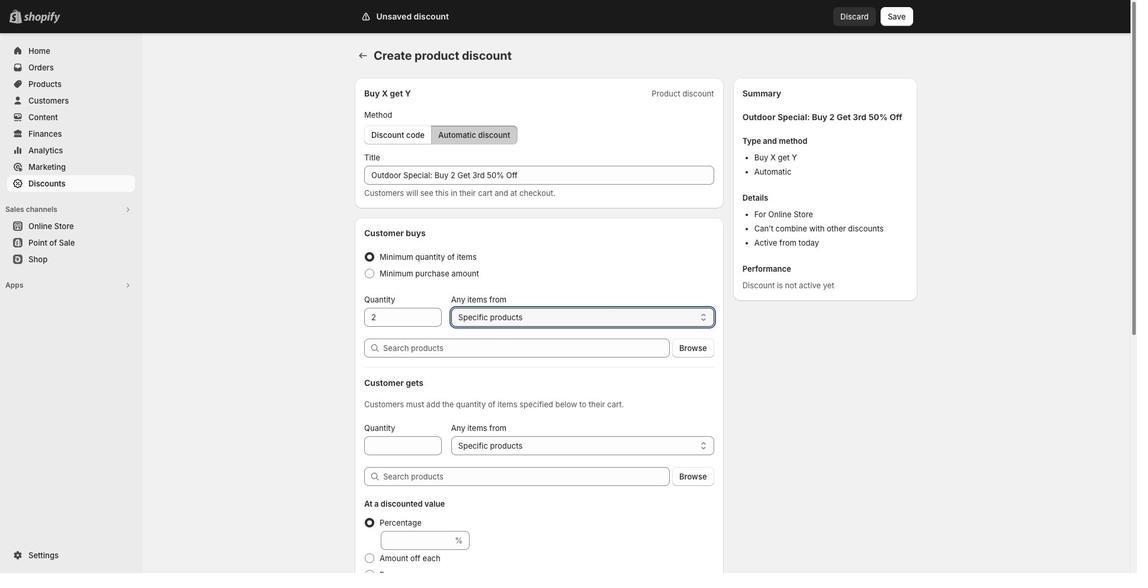 Task type: locate. For each thing, give the bounding box(es) containing it.
shopify image
[[24, 12, 60, 24]]

None text field
[[364, 308, 442, 327], [381, 531, 453, 550], [364, 308, 442, 327], [381, 531, 453, 550]]

Search products text field
[[383, 339, 670, 358]]

None text field
[[364, 166, 714, 185], [364, 437, 442, 455], [364, 166, 714, 185], [364, 437, 442, 455]]



Task type: vqa. For each thing, say whether or not it's contained in the screenshot.
the look
no



Task type: describe. For each thing, give the bounding box(es) containing it.
Search products text field
[[383, 467, 670, 486]]



